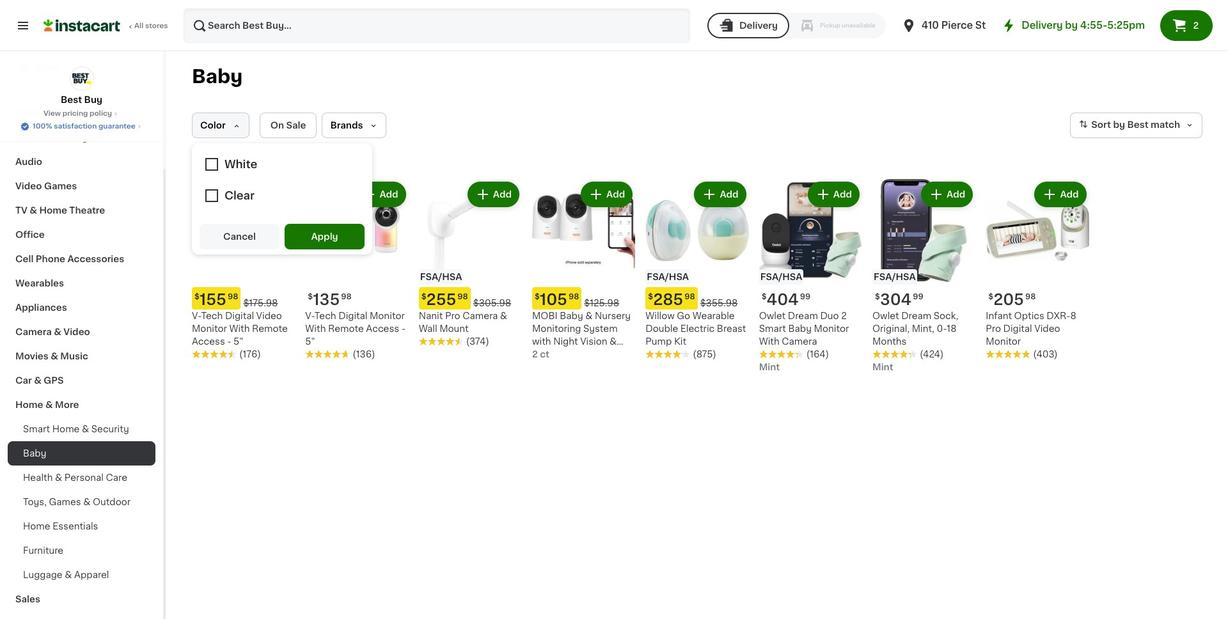 Task type: describe. For each thing, give the bounding box(es) containing it.
home & more
[[15, 400, 79, 409]]

$ for 304
[[875, 293, 880, 301]]

view pricing policy link
[[43, 109, 120, 119]]

cables
[[15, 133, 48, 142]]

mint for 404
[[759, 363, 780, 372]]

color
[[200, 121, 226, 130]]

(176)
[[239, 350, 261, 359]]

product group containing 304
[[873, 179, 976, 374]]

99 for 304
[[913, 293, 924, 301]]

5" inside v-tech digital video monitor with remote access - 5"
[[234, 337, 243, 346]]

breast
[[717, 325, 746, 334]]

v-tech digital monitor with remote access - 5"
[[305, 312, 406, 346]]

movies & music link
[[8, 344, 155, 369]]

fsa/hsa for 304
[[874, 273, 916, 282]]

& inside tv & home theatre link
[[30, 206, 37, 215]]

electric
[[681, 325, 715, 334]]

all stores link
[[44, 8, 169, 44]]

baby inside owlet dream duo 2 smart baby monitor with camera
[[788, 325, 812, 334]]

mount
[[440, 325, 469, 334]]

computers
[[15, 109, 68, 118]]

care
[[106, 473, 127, 482]]

1 fsa/hsa from the left
[[647, 273, 689, 282]]

video down audio
[[15, 182, 42, 191]]

duo
[[820, 312, 839, 321]]

product group containing 285
[[646, 179, 749, 361]]

& inside "car & gps" link
[[34, 376, 41, 385]]

add button for $125.98
[[582, 183, 632, 206]]

delivery button
[[708, 13, 789, 38]]

baby link
[[8, 441, 155, 466]]

camera & video
[[15, 328, 90, 337]]

toys,
[[23, 498, 47, 507]]

computers & tablets
[[15, 109, 113, 118]]

camera inside owlet dream duo 2 smart baby monitor with camera
[[782, 337, 817, 346]]

v-tech digital video monitor with remote access - 5"
[[192, 312, 288, 346]]

cancel button
[[200, 224, 280, 250]]

audio
[[15, 157, 42, 166]]

tv & home theatre
[[15, 206, 105, 215]]

1 vertical spatial buy
[[84, 95, 102, 104]]

luggage & apparel link
[[8, 563, 155, 587]]

$ 205 98
[[989, 293, 1036, 307]]

wearables
[[15, 279, 64, 288]]

add for 135
[[380, 190, 398, 199]]

$ for 205
[[989, 293, 994, 301]]

$ 135 98
[[308, 293, 352, 307]]

mint for 304
[[873, 363, 893, 372]]

video up music
[[64, 328, 90, 337]]

285
[[653, 293, 683, 307]]

tv
[[15, 206, 27, 215]]

410 pierce st
[[922, 20, 986, 30]]

$ for 285
[[648, 293, 653, 301]]

movies
[[15, 352, 49, 361]]

chargers
[[59, 133, 102, 142]]

double
[[646, 325, 678, 334]]

cell phone accessories link
[[8, 247, 155, 271]]

night
[[554, 337, 578, 346]]

add button for 304
[[923, 183, 972, 206]]

$255.98 original price: $305.98 element
[[419, 287, 522, 310]]

smart inside owlet dream duo 2 smart baby monitor with camera
[[759, 325, 786, 334]]

& inside toys, games & outdoor link
[[83, 498, 90, 507]]

pro inside infant optics dxr-8 pro digital video monitor
[[986, 325, 1001, 334]]

delivery by 4:55-5:25pm
[[1022, 20, 1145, 30]]

98 for 105
[[569, 293, 579, 301]]

all
[[134, 22, 143, 29]]

dream for 304
[[902, 312, 932, 321]]

monitor inside v-tech digital video monitor with remote access - 5"
[[192, 325, 227, 334]]

stores
[[145, 22, 168, 29]]

all stores
[[134, 22, 168, 29]]

home & more link
[[8, 393, 155, 417]]

sock,
[[934, 312, 959, 321]]

product group containing 255
[[419, 179, 522, 348]]

digital inside infant optics dxr-8 pro digital video monitor
[[1003, 325, 1032, 334]]

& inside computers & tablets link
[[70, 109, 77, 118]]

color button
[[192, 113, 249, 138]]

infant
[[986, 312, 1012, 321]]

(136)
[[353, 350, 375, 359]]

movies & music
[[15, 352, 88, 361]]

2 button
[[1161, 10, 1213, 41]]

more
[[55, 400, 79, 409]]

lists link
[[8, 55, 155, 81]]

tech for monitor
[[201, 312, 223, 321]]

instacart logo image
[[44, 18, 120, 33]]

v- for v-tech digital video monitor with remote access - 5"
[[192, 312, 201, 321]]

4 add button from the left
[[696, 183, 745, 206]]

& inside health & personal care link
[[55, 473, 62, 482]]

wearables link
[[8, 271, 155, 296]]

with inside v-tech digital monitor with remote access - 5"
[[305, 325, 326, 334]]

digital for with
[[225, 312, 254, 321]]

add button for 404
[[809, 183, 859, 206]]

$ for 404
[[762, 293, 767, 301]]

lists
[[36, 63, 58, 72]]

by for sort
[[1113, 120, 1125, 129]]

appliances link
[[8, 296, 155, 320]]

$105.98 original price: $125.98 element
[[532, 287, 635, 310]]

car & gps
[[15, 376, 64, 385]]

& inside camera & video link
[[54, 328, 61, 337]]

outdoor
[[93, 498, 131, 507]]

$ 155 98
[[194, 293, 238, 307]]

personal
[[65, 473, 104, 482]]

1 vertical spatial smart
[[23, 425, 50, 434]]

$ for 135
[[308, 293, 313, 301]]

2 for 2
[[1193, 21, 1199, 30]]

smart home & security
[[23, 425, 129, 434]]

delivery for delivery by 4:55-5:25pm
[[1022, 20, 1063, 30]]

access inside v-tech digital monitor with remote access - 5"
[[366, 325, 399, 334]]

$355.98
[[700, 299, 738, 308]]

dxr-
[[1047, 312, 1071, 321]]

98 for 155
[[228, 293, 238, 301]]

white
[[556, 376, 582, 385]]

$125.98
[[584, 299, 619, 308]]

home down video games
[[39, 206, 67, 215]]

gps
[[44, 376, 64, 385]]

$ 304 99
[[875, 293, 924, 307]]

home essentials link
[[8, 514, 155, 539]]

security
[[91, 425, 129, 434]]

home inside "link"
[[15, 400, 43, 409]]

home essentials
[[23, 522, 98, 531]]

404
[[767, 293, 799, 307]]

- inside v-tech digital video monitor with remote access - 5"
[[227, 337, 231, 346]]

product group containing 155
[[192, 179, 295, 361]]

205
[[994, 293, 1024, 307]]

humidity
[[532, 363, 574, 372]]

luggage
[[23, 571, 62, 580]]

monitor inside owlet dream duo 2 smart baby monitor with camera
[[814, 325, 849, 334]]

remote inside v-tech digital monitor with remote access - 5"
[[328, 325, 364, 334]]

audio link
[[8, 150, 155, 174]]

monitor inside infant optics dxr-8 pro digital video monitor
[[986, 337, 1021, 346]]

smart home & security link
[[8, 417, 155, 441]]

sort
[[1092, 120, 1111, 129]]

& inside home & more "link"
[[45, 400, 53, 409]]

product group containing 105
[[532, 179, 635, 385]]

cell phone accessories
[[15, 255, 124, 264]]

$155.98 original price: $175.98 element
[[192, 287, 295, 310]]

on
[[270, 121, 284, 130]]

$ 285 98
[[648, 293, 695, 307]]

tv & home theatre link
[[8, 198, 155, 223]]

digital for remote
[[339, 312, 367, 321]]

4:55-
[[1080, 20, 1108, 30]]

apparel
[[74, 571, 109, 580]]



Task type: locate. For each thing, give the bounding box(es) containing it.
None search field
[[183, 8, 691, 44]]

98 inside $ 155 98
[[228, 293, 238, 301]]

4 fsa/hsa from the left
[[760, 273, 803, 282]]

2 99 from the left
[[800, 293, 811, 301]]

$ for 155
[[194, 293, 200, 301]]

(164)
[[807, 350, 829, 359]]

0 vertical spatial pro
[[445, 312, 460, 321]]

2 owlet from the left
[[759, 312, 786, 321]]

delivery inside button
[[740, 21, 778, 30]]

7 add button from the left
[[1036, 183, 1085, 206]]

cables & chargers
[[15, 133, 102, 142]]

0 horizontal spatial 2
[[532, 350, 538, 359]]

camera inside "$ 255 98 $305.98 nanit pro camera & wall mount"
[[463, 312, 498, 321]]

1 vertical spatial by
[[1113, 120, 1125, 129]]

2 vertical spatial 2
[[532, 350, 538, 359]]

3 fsa/hsa from the left
[[420, 273, 462, 282]]

& inside the luggage & apparel link
[[65, 571, 72, 580]]

camera down $305.98
[[463, 312, 498, 321]]

toys, games & outdoor
[[23, 498, 131, 507]]

pump
[[646, 337, 672, 346]]

add for $125.98
[[607, 190, 625, 199]]

apply
[[311, 232, 338, 241]]

1 horizontal spatial pro
[[532, 376, 547, 385]]

& inside the smart home & security link
[[82, 425, 89, 434]]

vision
[[580, 337, 607, 346]]

0 horizontal spatial smart
[[23, 425, 50, 434]]

camera
[[463, 312, 498, 321], [15, 328, 52, 337], [782, 337, 817, 346]]

8 $ from the left
[[762, 293, 767, 301]]

access inside v-tech digital video monitor with remote access - 5"
[[192, 337, 225, 346]]

add button for $305.98
[[469, 183, 518, 206]]

1 horizontal spatial with
[[305, 325, 326, 334]]

fsa/hsa for $305.98
[[420, 273, 462, 282]]

1 horizontal spatial camera
[[463, 312, 498, 321]]

brands button
[[322, 113, 387, 138]]

kit
[[674, 337, 687, 346]]

games for toys,
[[49, 498, 81, 507]]

$ up original, on the bottom of page
[[875, 293, 880, 301]]

2 horizontal spatial pro
[[986, 325, 1001, 334]]

1 vertical spatial -
[[227, 337, 231, 346]]

1 horizontal spatial remote
[[328, 325, 364, 334]]

1 vertical spatial pro
[[986, 325, 1001, 334]]

go
[[677, 312, 690, 321]]

1 vertical spatial games
[[49, 498, 81, 507]]

2 horizontal spatial digital
[[1003, 325, 1032, 334]]

0 vertical spatial 2
[[1193, 21, 1199, 30]]

- inside v-tech digital monitor with remote access - 5"
[[402, 325, 406, 334]]

3 add button from the left
[[582, 183, 632, 206]]

fsa/hsa up 404
[[760, 273, 803, 282]]

5" inside v-tech digital monitor with remote access - 5"
[[305, 337, 315, 346]]

2 inside owlet dream duo 2 smart baby monitor with camera
[[841, 312, 847, 321]]

$ inside "$ 255 98 $305.98 nanit pro camera & wall mount"
[[421, 293, 426, 301]]

1 remote from the left
[[252, 325, 288, 334]]

owlet dream sock, original, mint, 0-18 months
[[873, 312, 959, 346]]

appliances
[[15, 303, 67, 312]]

1 vertical spatial access
[[192, 337, 225, 346]]

best left match
[[1128, 120, 1149, 129]]

v- inside v-tech digital video monitor with remote access - 5"
[[192, 312, 201, 321]]

pro up mount
[[445, 312, 460, 321]]

1 tech from the left
[[201, 312, 223, 321]]

by left 4:55-
[[1065, 20, 1078, 30]]

nursery
[[595, 312, 631, 321]]

add button for 205
[[1036, 183, 1085, 206]]

2 v- from the left
[[305, 312, 315, 321]]

add button
[[355, 183, 405, 206], [469, 183, 518, 206], [582, 183, 632, 206], [696, 183, 745, 206], [809, 183, 859, 206], [923, 183, 972, 206], [1036, 183, 1085, 206]]

0 vertical spatial -
[[402, 325, 406, 334]]

on sale button
[[260, 113, 317, 138]]

$305.98
[[473, 299, 511, 308]]

1 mint from the left
[[873, 363, 893, 372]]

home down car
[[15, 400, 43, 409]]

best up "pricing"
[[61, 95, 82, 104]]

2 add from the left
[[493, 190, 512, 199]]

5 98 from the left
[[1026, 293, 1036, 301]]

guarantee
[[98, 123, 136, 130]]

6 $ from the left
[[989, 293, 994, 301]]

1 $ from the left
[[194, 293, 200, 301]]

$ for 105
[[535, 293, 540, 301]]

product group containing 404
[[759, 179, 862, 374]]

video inside v-tech digital video monitor with remote access - 5"
[[256, 312, 282, 321]]

100% satisfaction guarantee button
[[20, 119, 143, 132]]

fsa/hsa up 304
[[874, 273, 916, 282]]

98 for 285
[[685, 293, 695, 301]]

match
[[1151, 120, 1180, 129]]

304
[[880, 293, 912, 307]]

0 horizontal spatial -
[[227, 337, 231, 346]]

with down 404
[[759, 337, 780, 346]]

camera up (164) at the bottom of page
[[782, 337, 817, 346]]

0 horizontal spatial 99
[[800, 293, 811, 301]]

digital inside v-tech digital monitor with remote access - 5"
[[339, 312, 367, 321]]

& inside "$ 255 98 $305.98 nanit pro camera & wall mount"
[[500, 312, 507, 321]]

2 5" from the left
[[305, 337, 315, 346]]

tech inside v-tech digital video monitor with remote access - 5"
[[201, 312, 223, 321]]

$ up willow
[[648, 293, 653, 301]]

- left wall
[[402, 325, 406, 334]]

delivery for delivery
[[740, 21, 778, 30]]

remote inside v-tech digital video monitor with remote access - 5"
[[252, 325, 288, 334]]

98 inside $ 205 98
[[1026, 293, 1036, 301]]

monitor inside v-tech digital monitor with remote access - 5"
[[370, 312, 405, 321]]

5" up (176)
[[234, 337, 243, 346]]

0 vertical spatial by
[[1065, 20, 1078, 30]]

2 inside button
[[1193, 21, 1199, 30]]

99 for 404
[[800, 293, 811, 301]]

best for best buy
[[61, 95, 82, 104]]

baby up color "dropdown button"
[[192, 67, 243, 86]]

by for delivery
[[1065, 20, 1078, 30]]

2 dream from the left
[[788, 312, 818, 321]]

2 horizontal spatial -
[[550, 376, 554, 385]]

tablets
[[79, 109, 113, 118]]

video games link
[[8, 174, 155, 198]]

0 horizontal spatial delivery
[[740, 21, 778, 30]]

8 product group from the left
[[986, 179, 1089, 361]]

furniture
[[23, 546, 63, 555]]

owlet inside owlet dream duo 2 smart baby monitor with camera
[[759, 312, 786, 321]]

1 horizontal spatial tech
[[315, 312, 336, 321]]

access down 155
[[192, 337, 225, 346]]

0 horizontal spatial pro
[[445, 312, 460, 321]]

0-
[[937, 325, 947, 334]]

product group
[[192, 179, 295, 361], [305, 179, 409, 361], [419, 179, 522, 348], [532, 179, 635, 385], [646, 179, 749, 361], [759, 179, 862, 374], [873, 179, 976, 374], [986, 179, 1089, 361]]

video
[[15, 182, 42, 191], [256, 312, 282, 321], [1035, 325, 1060, 334], [64, 328, 90, 337]]

with inside owlet dream duo 2 smart baby monitor with camera
[[759, 337, 780, 346]]

dream inside owlet dream duo 2 smart baby monitor with camera
[[788, 312, 818, 321]]

wearable
[[693, 312, 735, 321]]

monitor down "duo"
[[814, 325, 849, 334]]

fsa/hsa up 255
[[420, 273, 462, 282]]

0 vertical spatial games
[[44, 182, 77, 191]]

1 owlet from the left
[[873, 312, 899, 321]]

$ inside the $ 135 98
[[308, 293, 313, 301]]

Search field
[[184, 9, 690, 42]]

monitor left nanit
[[370, 312, 405, 321]]

1 98 from the left
[[228, 293, 238, 301]]

mint down months
[[873, 363, 893, 372]]

$ up mobi
[[535, 293, 540, 301]]

1 vertical spatial 2
[[841, 312, 847, 321]]

monitor down infant
[[986, 337, 1021, 346]]

dream for 404
[[788, 312, 818, 321]]

office link
[[8, 223, 155, 247]]

98
[[228, 293, 238, 301], [341, 293, 352, 301], [569, 293, 579, 301], [685, 293, 695, 301], [1026, 293, 1036, 301], [458, 293, 468, 301]]

mint down owlet dream duo 2 smart baby monitor with camera
[[759, 363, 780, 372]]

8
[[1071, 312, 1077, 321]]

digital down optics
[[1003, 325, 1032, 334]]

by right sort
[[1113, 120, 1125, 129]]

$ inside $ 155 98
[[194, 293, 200, 301]]

smart down home & more
[[23, 425, 50, 434]]

add for 404
[[833, 190, 852, 199]]

by inside 'field'
[[1113, 120, 1125, 129]]

3 add from the left
[[607, 190, 625, 199]]

add button for 135
[[355, 183, 405, 206]]

1 5" from the left
[[234, 337, 243, 346]]

dream up mint,
[[902, 312, 932, 321]]

18
[[947, 325, 957, 334]]

remote down $175.98
[[252, 325, 288, 334]]

99 inside $ 404 99
[[800, 293, 811, 301]]

pro down infant
[[986, 325, 1001, 334]]

willow
[[646, 312, 675, 321]]

add for 205
[[1060, 190, 1079, 199]]

phone
[[36, 255, 65, 264]]

v- inside v-tech digital monitor with remote access - 5"
[[305, 312, 315, 321]]

98 inside "$ 255 98 $305.98 nanit pro camera & wall mount"
[[458, 293, 468, 301]]

- down $ 155 98
[[227, 337, 231, 346]]

digital inside v-tech digital video monitor with remote access - 5"
[[225, 312, 254, 321]]

0 horizontal spatial digital
[[225, 312, 254, 321]]

monitor down 155
[[192, 325, 227, 334]]

7 product group from the left
[[873, 179, 976, 374]]

add for 304
[[947, 190, 966, 199]]

fsa/hsa up "285"
[[647, 273, 689, 282]]

$ inside $ 304 99
[[875, 293, 880, 301]]

sort by
[[1092, 120, 1125, 129]]

1 add button from the left
[[355, 183, 405, 206]]

digital down $155.98 original price: $175.98 element
[[225, 312, 254, 321]]

1 vertical spatial best
[[1128, 120, 1149, 129]]

6 product group from the left
[[759, 179, 862, 374]]

service type group
[[708, 13, 886, 38]]

1 horizontal spatial access
[[366, 325, 399, 334]]

video down dxr-
[[1035, 325, 1060, 334]]

1 v- from the left
[[192, 312, 201, 321]]

2 remote from the left
[[328, 325, 364, 334]]

2 vertical spatial pro
[[532, 376, 547, 385]]

$ inside $ 404 99
[[762, 293, 767, 301]]

$ up v-tech digital video monitor with remote access - 5"
[[194, 293, 200, 301]]

0 vertical spatial access
[[366, 325, 399, 334]]

owlet inside owlet dream sock, original, mint, 0-18 months
[[873, 312, 899, 321]]

& inside the cables & chargers link
[[50, 133, 57, 142]]

pricing
[[63, 110, 88, 117]]

98 right 255
[[458, 293, 468, 301]]

baby up health
[[23, 449, 46, 458]]

pierce
[[941, 20, 973, 30]]

$ up infant
[[989, 293, 994, 301]]

access
[[366, 325, 399, 334], [192, 337, 225, 346]]

155
[[200, 293, 226, 307]]

product group containing 205
[[986, 179, 1089, 361]]

1 horizontal spatial digital
[[339, 312, 367, 321]]

0 horizontal spatial tech
[[201, 312, 223, 321]]

add for $305.98
[[493, 190, 512, 199]]

0 horizontal spatial buy
[[36, 38, 54, 47]]

0 vertical spatial best
[[61, 95, 82, 104]]

98 inside the $ 105 98 $125.98 mobi baby & nursery monitoring system with night vision & temperature & humidity sensor cam pro - white
[[569, 293, 579, 301]]

2 $ from the left
[[308, 293, 313, 301]]

2 98 from the left
[[341, 293, 352, 301]]

0 horizontal spatial remote
[[252, 325, 288, 334]]

(403)
[[1033, 350, 1058, 359]]

baby inside the $ 105 98 $125.98 mobi baby & nursery monitoring system with night vision & temperature & humidity sensor cam pro - white
[[560, 312, 583, 321]]

months
[[873, 337, 907, 346]]

1 horizontal spatial 5"
[[305, 337, 315, 346]]

3 product group from the left
[[419, 179, 522, 348]]

1 dream from the left
[[902, 312, 932, 321]]

video inside infant optics dxr-8 pro digital video monitor
[[1035, 325, 1060, 334]]

7 add from the left
[[1060, 190, 1079, 199]]

3 $ from the left
[[535, 293, 540, 301]]

st
[[975, 20, 986, 30]]

0 horizontal spatial best
[[61, 95, 82, 104]]

98 inside $ 285 98
[[685, 293, 695, 301]]

7 $ from the left
[[421, 293, 426, 301]]

5" down the 135 on the left top of the page
[[305, 337, 315, 346]]

(374)
[[466, 337, 489, 346]]

with down the 135 on the left top of the page
[[305, 325, 326, 334]]

dream inside owlet dream sock, original, mint, 0-18 months
[[902, 312, 932, 321]]

0 horizontal spatial access
[[192, 337, 225, 346]]

& inside movies & music link
[[51, 352, 58, 361]]

98 inside the $ 135 98
[[341, 293, 352, 301]]

delivery
[[1022, 20, 1063, 30], [740, 21, 778, 30]]

dream down $ 404 99
[[788, 312, 818, 321]]

again
[[65, 38, 90, 47]]

1 99 from the left
[[913, 293, 924, 301]]

99 right 404
[[800, 293, 811, 301]]

135
[[313, 293, 340, 307]]

3 98 from the left
[[569, 293, 579, 301]]

1 horizontal spatial by
[[1113, 120, 1125, 129]]

v- down 155
[[192, 312, 201, 321]]

0 horizontal spatial mint
[[759, 363, 780, 372]]

100%
[[33, 123, 52, 130]]

1 horizontal spatial -
[[402, 325, 406, 334]]

owlet down 404
[[759, 312, 786, 321]]

tech inside v-tech digital monitor with remote access - 5"
[[315, 312, 336, 321]]

baby up monitoring
[[560, 312, 583, 321]]

0 horizontal spatial camera
[[15, 328, 52, 337]]

it
[[56, 38, 62, 47]]

remote up (136)
[[328, 325, 364, 334]]

98 right 155
[[228, 293, 238, 301]]

$ right $355.98
[[762, 293, 767, 301]]

camera & video link
[[8, 320, 155, 344]]

1 horizontal spatial 99
[[913, 293, 924, 301]]

with inside v-tech digital video monitor with remote access - 5"
[[229, 325, 250, 334]]

toys, games & outdoor link
[[8, 490, 155, 514]]

buy it again
[[36, 38, 90, 47]]

98 up optics
[[1026, 293, 1036, 301]]

2 horizontal spatial with
[[759, 337, 780, 346]]

car
[[15, 376, 32, 385]]

4 product group from the left
[[532, 179, 635, 385]]

buy
[[36, 38, 54, 47], [84, 95, 102, 104]]

$ inside $ 285 98
[[648, 293, 653, 301]]

6 add button from the left
[[923, 183, 972, 206]]

pro inside "$ 255 98 $305.98 nanit pro camera & wall mount"
[[445, 312, 460, 321]]

1 product group from the left
[[192, 179, 295, 361]]

baby up (164) at the bottom of page
[[788, 325, 812, 334]]

4 98 from the left
[[685, 293, 695, 301]]

pro inside the $ 105 98 $125.98 mobi baby & nursery monitoring system with night vision & temperature & humidity sensor cam pro - white
[[532, 376, 547, 385]]

99 inside $ 304 99
[[913, 293, 924, 301]]

access up (136)
[[366, 325, 399, 334]]

0 vertical spatial camera
[[463, 312, 498, 321]]

with
[[532, 337, 551, 346]]

product group containing 135
[[305, 179, 409, 361]]

-
[[402, 325, 406, 334], [227, 337, 231, 346], [550, 376, 554, 385]]

1 add from the left
[[380, 190, 398, 199]]

tech for with
[[315, 312, 336, 321]]

2 vertical spatial camera
[[782, 337, 817, 346]]

0 horizontal spatial 5"
[[234, 337, 243, 346]]

pro down "humidity"
[[532, 376, 547, 385]]

2 tech from the left
[[315, 312, 336, 321]]

1 horizontal spatial smart
[[759, 325, 786, 334]]

smart down 404
[[759, 325, 786, 334]]

best match
[[1128, 120, 1180, 129]]

tech down 155
[[201, 312, 223, 321]]

computers & tablets link
[[8, 101, 155, 125]]

$175.98
[[243, 299, 278, 308]]

monitoring
[[532, 325, 581, 334]]

brands
[[330, 121, 363, 130]]

best buy logo image
[[69, 67, 94, 91]]

games up tv & home theatre
[[44, 182, 77, 191]]

98 for 205
[[1026, 293, 1036, 301]]

- down "humidity"
[[550, 376, 554, 385]]

1 horizontal spatial delivery
[[1022, 20, 1063, 30]]

buy up tablets
[[84, 95, 102, 104]]

$ up nanit
[[421, 293, 426, 301]]

98 for 135
[[341, 293, 352, 301]]

5 add from the left
[[833, 190, 852, 199]]

$ inside the $ 105 98 $125.98 mobi baby & nursery monitoring system with night vision & temperature & humidity sensor cam pro - white
[[535, 293, 540, 301]]

- inside the $ 105 98 $125.98 mobi baby & nursery monitoring system with night vision & temperature & humidity sensor cam pro - white
[[550, 376, 554, 385]]

home
[[39, 206, 67, 215], [15, 400, 43, 409], [52, 425, 80, 434], [23, 522, 50, 531]]

4 $ from the left
[[648, 293, 653, 301]]

fsa/hsa for 404
[[760, 273, 803, 282]]

$ 404 99
[[762, 293, 811, 307]]

best inside 'field'
[[1128, 120, 1149, 129]]

$ for 255
[[421, 293, 426, 301]]

tech down the 135 on the left top of the page
[[315, 312, 336, 321]]

0 vertical spatial buy
[[36, 38, 54, 47]]

camera up movies
[[15, 328, 52, 337]]

system
[[583, 325, 618, 334]]

98 right the 135 on the left top of the page
[[341, 293, 352, 301]]

v- down the 135 on the left top of the page
[[305, 312, 315, 321]]

Best match Sort by field
[[1070, 113, 1203, 138]]

5 add button from the left
[[809, 183, 859, 206]]

monitor
[[370, 312, 405, 321], [192, 325, 227, 334], [814, 325, 849, 334], [986, 337, 1021, 346]]

1 horizontal spatial best
[[1128, 120, 1149, 129]]

apply button
[[285, 224, 365, 250]]

owlet up original, on the bottom of page
[[873, 312, 899, 321]]

video down $175.98
[[256, 312, 282, 321]]

$ right $175.98
[[308, 293, 313, 301]]

1 horizontal spatial v-
[[305, 312, 315, 321]]

5 $ from the left
[[875, 293, 880, 301]]

buy left it
[[36, 38, 54, 47]]

1 vertical spatial camera
[[15, 328, 52, 337]]

2 for 2 ct
[[532, 350, 538, 359]]

0 vertical spatial smart
[[759, 325, 786, 334]]

with up (176)
[[229, 325, 250, 334]]

2 fsa/hsa from the left
[[874, 273, 916, 282]]

1 horizontal spatial buy
[[84, 95, 102, 104]]

98 for 255
[[458, 293, 468, 301]]

cables & chargers link
[[8, 125, 155, 150]]

6 98 from the left
[[458, 293, 468, 301]]

1 horizontal spatial 2
[[841, 312, 847, 321]]

6 add from the left
[[947, 190, 966, 199]]

0 horizontal spatial dream
[[788, 312, 818, 321]]

99 right 304
[[913, 293, 924, 301]]

mint
[[873, 363, 893, 372], [759, 363, 780, 372]]

0 horizontal spatial with
[[229, 325, 250, 334]]

2 horizontal spatial 2
[[1193, 21, 1199, 30]]

2 vertical spatial -
[[550, 376, 554, 385]]

1 horizontal spatial mint
[[873, 363, 893, 372]]

2 horizontal spatial camera
[[782, 337, 817, 346]]

1 horizontal spatial dream
[[902, 312, 932, 321]]

owlet for 404
[[759, 312, 786, 321]]

games for video
[[44, 182, 77, 191]]

1 horizontal spatial owlet
[[873, 312, 899, 321]]

view
[[43, 110, 61, 117]]

$ inside $ 205 98
[[989, 293, 994, 301]]

4 add from the left
[[720, 190, 739, 199]]

home down toys,
[[23, 522, 50, 531]]

0 horizontal spatial v-
[[192, 312, 201, 321]]

digital down the $ 135 98
[[339, 312, 367, 321]]

98 right 105
[[569, 293, 579, 301]]

2 product group from the left
[[305, 179, 409, 361]]

98 up go
[[685, 293, 695, 301]]

owlet for 304
[[873, 312, 899, 321]]

theatre
[[69, 206, 105, 215]]

v-
[[192, 312, 201, 321], [305, 312, 315, 321]]

$285.98 original price: $355.98 element
[[646, 287, 749, 310]]

0 horizontal spatial by
[[1065, 20, 1078, 30]]

0 horizontal spatial owlet
[[759, 312, 786, 321]]

255
[[426, 293, 456, 307]]

2 mint from the left
[[759, 363, 780, 372]]

410 pierce st button
[[901, 8, 986, 44]]

home down more
[[52, 425, 80, 434]]

5 product group from the left
[[646, 179, 749, 361]]

2 add button from the left
[[469, 183, 518, 206]]

v- for v-tech digital monitor with remote access - 5"
[[305, 312, 315, 321]]

best for best match
[[1128, 120, 1149, 129]]

games up home essentials
[[49, 498, 81, 507]]

accessories
[[67, 255, 124, 264]]



Task type: vqa. For each thing, say whether or not it's contained in the screenshot.
the top the snacking
no



